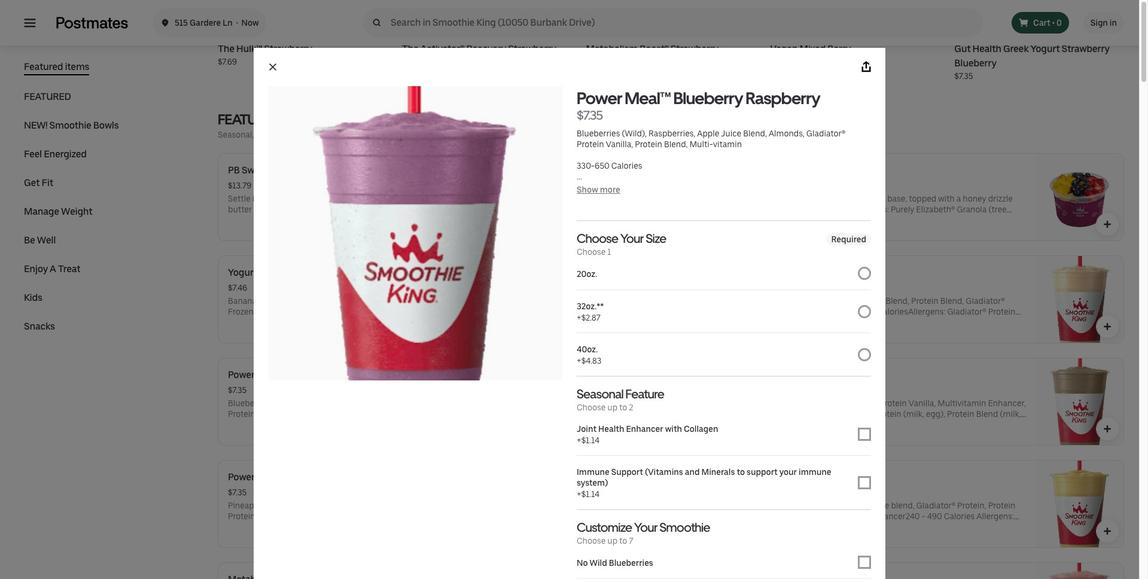 Task type: vqa. For each thing, say whether or not it's contained in the screenshot.
PEAR
yes



Task type: locate. For each thing, give the bounding box(es) containing it.
raspberry up vitamin330-
[[330, 369, 374, 381]]

0 vertical spatial 650
[[595, 161, 610, 171]]

up down 'seasonal'
[[608, 403, 618, 412]]

and left bananas
[[322, 194, 336, 203]]

banana, for dates,
[[714, 399, 745, 408]]

(tree
[[577, 193, 595, 203], [989, 205, 1007, 214], [367, 215, 385, 225], [340, 318, 358, 327], [1003, 318, 1021, 327], [361, 420, 379, 430], [746, 420, 764, 430], [475, 522, 493, 532]]

strawberry down sign
[[1062, 43, 1110, 54]]

1 horizontal spatial with
[[665, 424, 682, 434]]

0 vertical spatial apple
[[697, 129, 719, 138]]

(milk,
[[686, 183, 707, 192], [783, 183, 804, 192], [438, 307, 459, 317], [688, 318, 709, 327], [783, 318, 804, 327], [510, 409, 531, 419], [903, 409, 924, 419], [1000, 409, 1021, 419], [281, 420, 302, 430], [298, 522, 319, 532], [395, 522, 416, 532], [855, 522, 876, 532], [952, 522, 973, 532]]

0 vertical spatial smoothie
[[49, 120, 91, 131]]

0 horizontal spatial drizzle
[[254, 205, 278, 214]]

0 horizontal spatial apple
[[348, 399, 371, 408]]

the up $7.69
[[218, 43, 234, 54]]

gut
[[955, 43, 971, 54]]

0 vertical spatial blueberries
[[577, 129, 620, 138]]

2 vertical spatial blueberry
[[286, 369, 328, 381]]

metabolism boost® banana passionfruit
[[688, 472, 860, 483]]

$7.35 inside power meal™  blueberry raspberry $7.35 blueberries (wild), raspberries, apple juice blend, almonds,  gladiator® protein vanilla, protein blend, multi-vitamin330-650 caloriesallergens: gladiator® protein (milk, egg), protein blend (milk, egg), almonds (tree nuts)
[[228, 385, 247, 395]]

vanilla, inside power meal™  spinach pineapple $7.35 pineapples, white grape lemon juice blend, almonds, spinach - organic, gladiator® protein vanilla, protein blend, multivitamin enhancer350-700 caloriesallergens: gladiator® protein (milk, egg), protein blend (milk, egg), almonds (tree nuts)
[[257, 512, 284, 521]]

0 vertical spatial raspberries,
[[649, 129, 695, 138]]

fresh left bananas
[[338, 194, 358, 203]]

3 + from the top
[[577, 436, 581, 445]]

banana, down '$7.46'
[[228, 296, 259, 306]]

and right mango
[[772, 194, 786, 203]]

power meal™  cinnamon banana image
[[1037, 358, 1124, 445]]

1 horizontal spatial (wild),
[[622, 129, 647, 138]]

coconut) inside savor the ripe mango and fresh berries over a pitaya base, topped with a honey drizzle and purely® elizabeth granola.calories: 440allergens: purely elizabeth® granola (tree nuts-coconut)
[[709, 215, 744, 225]]

frozen down '$7.46'
[[228, 307, 254, 317]]

1 over from the left
[[394, 194, 411, 203]]

0 vertical spatial banana
[[402, 57, 435, 69]]

0 vertical spatial $1.14
[[581, 436, 600, 445]]

2 milk, from the left
[[753, 296, 770, 306]]

almonds, inside power meal™  blueberry raspberry $7.35 blueberries (wild), raspberries, apple juice blend, almonds,  gladiator® protein vanilla, protein blend, multi-vitamin330-650 caloriesallergens: gladiator® protein (milk, egg), protein blend (milk, egg), almonds (tree nuts)
[[420, 399, 456, 408]]

blueberry up vitamin330-
[[286, 369, 328, 381]]

1 vertical spatial raspberries,
[[300, 399, 347, 408]]

$2.87
[[581, 313, 601, 323]]

1 horizontal spatial multivitamin
[[938, 399, 986, 408]]

1 horizontal spatial -
[[922, 512, 926, 521]]

base,
[[441, 194, 461, 203], [887, 194, 907, 203]]

granola inside savor the ripe mango and fresh berries over a pitaya base, topped with a honey drizzle and purely® elizabeth granola.calories: 440allergens: purely elizabeth® granola (tree nuts-coconut)
[[957, 205, 987, 214]]

purely for swizzle™
[[297, 205, 320, 214]]

0 vertical spatial (wild),
[[622, 129, 647, 138]]

2 over from the left
[[838, 194, 854, 203]]

drizzle down into
[[254, 205, 278, 214]]

and left minerals
[[685, 467, 700, 477]]

purely inside savor the ripe mango and fresh berries over a pitaya base, topped with a honey drizzle and purely® elizabeth granola.calories: 440allergens: purely elizabeth® granola (tree nuts-coconut)
[[891, 205, 914, 214]]

$7.35 inside power meal™  spinach pineapple $7.35 pineapples, white grape lemon juice blend, almonds, spinach - organic, gladiator® protein vanilla, protein blend, multivitamin enhancer350-700 caloriesallergens: gladiator® protein (milk, egg), protein blend (milk, egg), almonds (tree nuts)
[[228, 488, 247, 497]]

plus small button for pineapples, white grape lemon juice blend, almonds, spinach - organic, gladiator® protein vanilla, protein blend, multivitamin enhancer350-700 caloriesallergens: gladiator® protein (milk, egg), protein blend (milk, egg), almonds (tree nuts)
[[636, 521, 658, 542]]

0 horizontal spatial blueberry
[[286, 369, 328, 381]]

0 horizontal spatial granola.calories:
[[363, 205, 427, 214]]

with inside joint health enhancer with collagen + $1.14
[[665, 424, 682, 434]]

meal™ for power meal™  spinach pineapple $7.35 pineapples, white grape lemon juice blend, almonds, spinach - organic, gladiator® protein vanilla, protein blend, multivitamin enhancer350-700 caloriesallergens: gladiator® protein (milk, egg), protein blend (milk, egg), almonds (tree nuts)
[[257, 472, 284, 483]]

2 + from the top
[[577, 356, 581, 366]]

0 horizontal spatial coconut)
[[408, 215, 442, 225]]

yogurt inside gut health greek yogurt strawberry blueberry $7.35
[[1031, 43, 1060, 54]]

support
[[747, 467, 778, 477]]

smoothie down bananas,
[[660, 520, 710, 535]]

+ inside 40oz. + $4.83
[[577, 356, 581, 366]]

enjoy a treat
[[24, 263, 80, 275]]

0 vertical spatial multivitamin
[[938, 399, 986, 408]]

1 horizontal spatial pineapple
[[586, 57, 629, 69]]

over
[[394, 194, 411, 203], [838, 194, 854, 203]]

now
[[241, 18, 259, 28]]

in
[[1110, 18, 1117, 28]]

granola.calories: inside pb swizzle™ $13.79 settle into sweet berries and fresh bananas over an acai base, topped with savory peanut butter drizzle and purely elizabeth® granola.calories: 620allergens: peanut butter (peanuts), purely elizabeth® granola (tree nuts-coconut)
[[363, 205, 427, 214]]

strawberry right recovery
[[508, 43, 556, 54]]

0 horizontal spatial yogurt
[[228, 267, 257, 278]]

2 up from the top
[[608, 536, 618, 546]]

spinach up grape
[[286, 472, 321, 483]]

3 strawberry from the left
[[671, 43, 719, 54]]

2 berries from the left
[[810, 194, 836, 203]]

coconut) down purely®
[[709, 215, 744, 225]]

passion
[[744, 501, 773, 510]]

to left help
[[337, 130, 345, 139]]

base, up 620allergens:
[[441, 194, 461, 203]]

1 vertical spatial protein,
[[957, 501, 987, 510]]

power inside power meal™  blueberry raspberry $7.35 blueberries (wild), raspberries, apple juice blend, almonds,  gladiator® protein vanilla, protein blend, multi-vitamin330-650 caloriesallergens: gladiator® protein (milk, egg), protein blend (milk, egg), almonds (tree nuts)
[[228, 369, 255, 381]]

smoothie up energized
[[49, 120, 91, 131]]

2 horizontal spatial dates,
[[772, 296, 796, 306]]

0 horizontal spatial blend,
[[815, 501, 838, 510]]

boost® inside metabolism boost® strawberry pineapple
[[640, 43, 669, 54]]

$8.04 banana, almond milk, dates, almond vanilla extract blend, protein blend, gladiator® protein, whey protein vanilla, cinnamon 400-570 caloriesallergens:  gladiator® protein (milk, egg) protein blend (milk, egg) almond milk and almond vanilla extract blend (tree nuts)
[[688, 283, 1021, 338]]

and down 570
[[875, 318, 889, 327]]

yogurt380-
[[255, 307, 299, 317]]

1 vertical spatial blueberry
[[673, 88, 743, 108]]

power for power meal™  blueberry raspberry $7.35 blueberries (wild), raspberries, apple juice blend, almonds,  gladiator® protein vanilla, protein blend, multi-vitamin330-650 caloriesallergens: gladiator® protein (milk, egg), protein blend (milk, egg), almonds (tree nuts)
[[228, 369, 255, 381]]

calories up more
[[611, 161, 642, 171]]

1 fresh from the left
[[338, 194, 358, 203]]

blueberry up the vitamin
[[673, 88, 743, 108]]

choose up 1
[[577, 231, 618, 246]]

quick add image
[[365, 17, 377, 29], [641, 321, 653, 333]]

raspberry down vegan
[[746, 88, 820, 108]]

3 choose from the top
[[577, 403, 606, 412]]

1 vertical spatial frozen
[[411, 318, 437, 327]]

settle
[[228, 194, 251, 203]]

metabolism boost® banana passionfruit image
[[1037, 461, 1124, 548]]

pb swizzle™ $13.79 settle into sweet berries and fresh bananas over an acai base, topped with savory peanut butter drizzle and purely elizabeth® granola.calories: 620allergens: peanut butter (peanuts), purely elizabeth® granola (tree nuts-coconut)
[[228, 165, 564, 225]]

yogurt left (milk)
[[438, 318, 464, 327]]

1 nuts- from the left
[[387, 215, 408, 225]]

drizzle right honey on the right top
[[988, 194, 1013, 203]]

be well button
[[24, 233, 56, 248]]

vanilla, inside blueberries (wild), raspberries, apple juice blend, almonds,  gladiator® protein vanilla, protein blend, multi-vitamin 330-650 calories allergens: gladiator® protein (milk, egg), protein blend (milk, egg), almonds (tree nuts)
[[606, 139, 633, 149]]

0 vertical spatial boost®
[[640, 43, 669, 54]]

1 • from the left
[[236, 18, 238, 28]]

$7.35 inside power meal™  blueberry raspberry $7.35
[[577, 108, 603, 123]]

1 horizontal spatial featured
[[218, 111, 281, 128]]

2 fresh from the left
[[788, 194, 808, 203]]

0 horizontal spatial pineapple
[[323, 472, 366, 483]]

new! smoothie bowls button
[[24, 118, 119, 133]]

0 horizontal spatial milk
[[512, 307, 528, 317]]

navigation containing featured items
[[24, 60, 189, 348]]

1 horizontal spatial blend,
[[891, 501, 915, 510]]

2 strawberry from the left
[[508, 43, 556, 54]]

granola down bananas
[[335, 215, 365, 225]]

1 horizontal spatial boost
[[845, 512, 867, 521]]

with left honey on the right top
[[938, 194, 955, 203]]

1 horizontal spatial fresh
[[788, 194, 808, 203]]

$1.14 inside joint health enhancer with collagen + $1.14
[[581, 436, 600, 445]]

blueberries
[[577, 129, 620, 138], [228, 399, 271, 408], [609, 558, 653, 568]]

almonds down vitamin330-
[[325, 420, 359, 430]]

1 horizontal spatial nuts-
[[688, 215, 709, 225]]

1 horizontal spatial raspberry
[[746, 88, 820, 108]]

featured
[[24, 61, 63, 72]]

(tree inside power meal™  blueberry raspberry $7.35 blueberries (wild), raspberries, apple juice blend, almonds,  gladiator® protein vanilla, protein blend, multi-vitamin330-650 caloriesallergens: gladiator® protein (milk, egg), protein blend (milk, egg), almonds (tree nuts)
[[361, 420, 379, 430]]

plus small button
[[361, 13, 382, 34], [545, 13, 566, 34], [1097, 13, 1119, 34], [636, 214, 658, 235], [1097, 214, 1118, 235], [636, 316, 658, 337], [1097, 316, 1118, 337], [636, 418, 658, 440], [1097, 418, 1118, 440], [636, 521, 658, 542], [1097, 521, 1118, 542]]

nuts) inside 'dates, banana, almonds, protein blend, gladiator® protein vanilla, multivitamin enhancer, cinnamon330-660 caloriesallergens: gladiator® protein (milk, egg), protein blend (milk, egg), almonds (tree nuts)'
[[765, 420, 786, 430]]

berries up required
[[810, 194, 836, 203]]

1 vertical spatial health
[[598, 424, 624, 434]]

raspberries, up vitamin330-
[[300, 399, 347, 408]]

cinnamon330-
[[688, 409, 746, 419]]

boost down blend
[[736, 522, 758, 532]]

your for customize
[[634, 520, 658, 535]]

2
[[629, 403, 633, 412]]

apple up the vitamin
[[697, 129, 719, 138]]

0 horizontal spatial -
[[469, 501, 473, 510]]

bowls
[[93, 120, 119, 131]]

featured inside navigation
[[24, 91, 71, 102]]

yogurt down cart • 0
[[1031, 43, 1060, 54]]

over inside savor the ripe mango and fresh berries over a pitaya base, topped with a honey drizzle and purely® elizabeth granola.calories: 440allergens: purely elizabeth® granola (tree nuts-coconut)
[[838, 194, 854, 203]]

- inside bananas, pear passion fruit juice blend, papaya juice blend, gladiator® protein, protein blend, fiber blend enhancer, metabolism boost enhancer240 - 490 calories allergens: metabolism boost (milk), gladiator® protein (milk, egg), protein blend (milk, egg)
[[922, 512, 926, 521]]

and inside the $8.04 banana, almond milk, dates, almond vanilla extract blend, protein blend, gladiator® protein, whey protein vanilla, cinnamon 400-570 caloriesallergens:  gladiator® protein (milk, egg) protein blend (milk, egg) almond milk and almond vanilla extract blend (tree nuts)
[[875, 318, 889, 327]]

enjoy
[[24, 263, 48, 275]]

granola down honey on the right top
[[957, 205, 987, 214]]

1 horizontal spatial spinach
[[436, 501, 467, 510]]

1 horizontal spatial over
[[838, 194, 854, 203]]

(tree inside the $8.04 banana, almond milk, dates, almond vanilla extract blend, protein blend, gladiator® protein, whey protein vanilla, cinnamon 400-570 caloriesallergens:  gladiator® protein (milk, egg) protein blend (milk, egg) almond milk and almond vanilla extract blend (tree nuts)
[[1003, 318, 1021, 327]]

dates,
[[312, 296, 335, 306], [772, 296, 796, 306], [688, 399, 712, 408]]

1 horizontal spatial topped
[[909, 194, 937, 203]]

0 vertical spatial health
[[973, 43, 1001, 54]]

whey
[[719, 307, 741, 317]]

power for power meal™  cinnamon banana
[[688, 369, 715, 381]]

32oz.**
[[577, 302, 604, 311]]

almonds up savor the ripe mango and fresh berries over a pitaya base, topped with a honey drizzle and purely® elizabeth granola.calories: 440allergens: purely elizabeth® granola (tree nuts-coconut) on the right
[[827, 183, 861, 192]]

1 horizontal spatial smoothie
[[660, 520, 710, 535]]

1 horizontal spatial protein,
[[957, 501, 987, 510]]

1 horizontal spatial multi-
[[690, 139, 713, 149]]

to for customize
[[619, 536, 627, 546]]

nuts)
[[597, 193, 617, 203], [688, 329, 709, 338], [381, 420, 401, 430], [765, 420, 786, 430], [494, 522, 515, 532]]

ln
[[223, 18, 233, 28]]

40oz. + $4.83
[[577, 345, 601, 366]]

strawberry inside gut health greek yogurt strawberry blueberry $7.35
[[1062, 43, 1110, 54]]

almonds inside blueberries (wild), raspberries, apple juice blend, almonds,  gladiator® protein vanilla, protein blend, multi-vitamin 330-650 calories allergens: gladiator® protein (milk, egg), protein blend (milk, egg), almonds (tree nuts)
[[827, 183, 861, 192]]

620allergens:
[[429, 205, 480, 214]]

•
[[236, 18, 238, 28], [1052, 18, 1055, 28]]

multivitamin down lemon
[[341, 512, 389, 521]]

0 vertical spatial featured
[[24, 91, 71, 102]]

over up 440allergens:
[[838, 194, 854, 203]]

plus small button for banana, almond milk, dates, almond vanilla extract blend, protein blend, cinnamon, frozen yogurt380-750 caloriesallergens:  protein blend (milk, egg) almond milk and almond vanilla extract blend (tree nuts), vanilla frozen yogurt (milk)
[[636, 316, 658, 337]]

apple inside blueberries (wild), raspberries, apple juice blend, almonds,  gladiator® protein vanilla, protein blend, multi-vitamin 330-650 calories allergens: gladiator® protein (milk, egg), protein blend (milk, egg), almonds (tree nuts)
[[697, 129, 719, 138]]

yogurt up '$7.46'
[[228, 267, 257, 278]]

frozen right nuts),
[[411, 318, 437, 327]]

to inside 'immune support (vitamins and minerals to support your immune system) + $1.14'
[[737, 467, 745, 477]]

1 $1.14 from the top
[[581, 436, 600, 445]]

1 choose from the top
[[577, 231, 618, 246]]

650
[[595, 161, 610, 171], [353, 409, 368, 419]]

granola.calories: inside savor the ripe mango and fresh berries over a pitaya base, topped with a honey drizzle and purely® elizabeth granola.calories: 440allergens: purely elizabeth® granola (tree nuts-coconut)
[[771, 205, 835, 214]]

1 vertical spatial your
[[634, 520, 658, 535]]

400-
[[843, 307, 862, 317]]

the left activator®
[[402, 43, 419, 54]]

+ down joint
[[577, 436, 581, 445]]

blend, right 'juice'
[[815, 501, 838, 510]]

plus small button for settle into sweet berries and fresh bananas over an acai base, topped with savory peanut butter drizzle and purely elizabeth® granola.calories: 620allergens: peanut butter (peanuts), purely elizabeth® granola (tree nuts-coconut)
[[636, 214, 658, 235]]

and down sweet
[[280, 205, 295, 214]]

nuts) inside power meal™  blueberry raspberry $7.35 blueberries (wild), raspberries, apple juice blend, almonds,  gladiator® protein vanilla, protein blend, multi-vitamin330-650 caloriesallergens: gladiator® protein (milk, egg), protein blend (milk, egg), almonds (tree nuts)
[[381, 420, 401, 430]]

to left support
[[737, 467, 745, 477]]

the inside the hulk™ strawberry $7.69
[[218, 43, 234, 54]]

quick add image for blueberries (wild), raspberries, apple juice blend, almonds,  gladiator® protein vanilla, protein blend, multi-vitamin330-650 caloriesallergens: gladiator® protein (milk, egg), protein blend (milk, egg), almonds (tree nuts)
[[641, 423, 653, 435]]

metabolism inside metabolism boost® strawberry pineapple
[[586, 43, 638, 54]]

over left "an"
[[394, 194, 411, 203]]

your
[[779, 467, 797, 477]]

1 topped from the left
[[463, 194, 490, 203]]

wild
[[590, 558, 607, 568]]

featured down featured
[[24, 91, 71, 102]]

almonds down cinnamon330-
[[710, 420, 744, 430]]

quick add image for dates, banana, almonds, protein blend, gladiator® protein vanilla, multivitamin enhancer, cinnamon330-660 caloriesallergens: gladiator® protein (milk, egg), protein blend (milk, egg), almonds (tree nuts)
[[1102, 423, 1114, 435]]

your left the size
[[620, 231, 644, 246]]

1 vertical spatial boost®
[[742, 472, 771, 483]]

1 coconut) from the left
[[408, 215, 442, 225]]

pineapple for strawberry
[[586, 57, 629, 69]]

1 vertical spatial quick add image
[[641, 321, 653, 333]]

1 horizontal spatial milk,
[[753, 296, 770, 306]]

health
[[973, 43, 1001, 54], [598, 424, 624, 434]]

0 horizontal spatial berries
[[293, 194, 320, 203]]

blueberries (wild), raspberries, apple juice blend, almonds,  gladiator® protein vanilla, protein blend, multi-vitamin 330-650 calories allergens: gladiator® protein (milk, egg), protein blend (milk, egg), almonds (tree nuts)
[[577, 129, 861, 203]]

health right gut
[[973, 43, 1001, 54]]

featured up the seasonal,
[[218, 111, 281, 128]]

coconut) down acai
[[408, 215, 442, 225]]

strawberry up close icon
[[264, 43, 312, 54]]

+ down 32oz.**
[[577, 313, 581, 323]]

caloriesallergens: inside yogurt d-lite® king cake $7.46 banana, almond milk, dates, almond vanilla extract blend, protein blend, cinnamon, frozen yogurt380-750 caloriesallergens:  protein blend (milk, egg) almond milk and almond vanilla extract blend (tree nuts), vanilla frozen yogurt (milk)
[[315, 307, 383, 317]]

milk down cinnamon,
[[512, 307, 528, 317]]

featured seasonal, feel-good smoothies to help you rule the day®
[[218, 111, 434, 139]]

- left the organic, on the bottom left
[[469, 501, 473, 510]]

berries inside savor the ripe mango and fresh berries over a pitaya base, topped with a honey drizzle and purely® elizabeth granola.calories: 440allergens: purely elizabeth® granola (tree nuts-coconut)
[[810, 194, 836, 203]]

0 horizontal spatial calories
[[611, 161, 642, 171]]

a up 440allergens:
[[856, 194, 861, 203]]

cinnamon
[[801, 307, 841, 317], [746, 369, 792, 381]]

pineapple inside metabolism boost® strawberry pineapple
[[586, 57, 629, 69]]

1 horizontal spatial dates,
[[688, 399, 712, 408]]

multivitamin left enhancer,
[[938, 399, 986, 408]]

1 vertical spatial milk
[[857, 318, 873, 327]]

1 + from the top
[[577, 313, 581, 323]]

boost down papaya
[[845, 512, 867, 521]]

banana, inside the $8.04 banana, almond milk, dates, almond vanilla extract blend, protein blend, gladiator® protein, whey protein vanilla, cinnamon 400-570 caloriesallergens:  gladiator® protein (milk, egg) protein blend (milk, egg) almond milk and almond vanilla extract blend (tree nuts)
[[688, 296, 719, 306]]

cinnamon up 660
[[746, 369, 792, 381]]

topped up peanut on the top left of page
[[463, 194, 490, 203]]

blueberry inside power meal™  blueberry raspberry $7.35
[[673, 88, 743, 108]]

topped inside pb swizzle™ $13.79 settle into sweet berries and fresh bananas over an acai base, topped with savory peanut butter drizzle and purely elizabeth® granola.calories: 620allergens: peanut butter (peanuts), purely elizabeth® granola (tree nuts-coconut)
[[463, 194, 490, 203]]

topped right pitaya
[[909, 194, 937, 203]]

savory
[[510, 194, 535, 203]]

• right ln
[[236, 18, 238, 28]]

lite®
[[270, 267, 291, 278]]

+ down system)
[[577, 489, 581, 499]]

egg)
[[461, 307, 478, 317], [711, 318, 729, 327], [806, 318, 824, 327], [975, 522, 992, 532]]

0 horizontal spatial allergens:
[[577, 183, 614, 192]]

the right rule
[[399, 130, 414, 139]]

calories right 490
[[944, 512, 975, 521]]

1 berries from the left
[[293, 194, 320, 203]]

yogurt
[[1031, 43, 1060, 54], [228, 267, 257, 278], [438, 318, 464, 327]]

meal™ inside power meal™  blueberry raspberry $7.35 blueberries (wild), raspberries, apple juice blend, almonds,  gladiator® protein vanilla, protein blend, multi-vitamin330-650 caloriesallergens: gladiator® protein (milk, egg), protein blend (milk, egg), almonds (tree nuts)
[[257, 369, 284, 381]]

1 vertical spatial raspberry
[[330, 369, 374, 381]]

- left 490
[[922, 512, 926, 521]]

purely
[[297, 205, 320, 214], [891, 205, 914, 214], [269, 215, 292, 225]]

quick add image inside plus small button
[[641, 321, 653, 333]]

0 horizontal spatial (wild),
[[273, 399, 298, 408]]

0 horizontal spatial nuts-
[[387, 215, 408, 225]]

drizzle inside savor the ripe mango and fresh berries over a pitaya base, topped with a honey drizzle and purely® elizabeth granola.calories: 440allergens: purely elizabeth® granola (tree nuts-coconut)
[[988, 194, 1013, 203]]

1 horizontal spatial apple
[[697, 129, 719, 138]]

topped inside savor the ripe mango and fresh berries over a pitaya base, topped with a honey drizzle and purely® elizabeth granola.calories: 440allergens: purely elizabeth® granola (tree nuts-coconut)
[[909, 194, 937, 203]]

boost® for banana
[[742, 472, 771, 483]]

and down savor
[[688, 205, 703, 214]]

2 vertical spatial blueberries
[[609, 558, 653, 568]]

savor the ripe mango and fresh berries over a pitaya base, topped with a honey drizzle and purely® elizabeth granola.calories: 440allergens: purely elizabeth® granola (tree nuts-coconut)
[[688, 194, 1013, 225]]

blueberry for power meal™  blueberry raspberry $7.35
[[673, 88, 743, 108]]

choose down customize
[[577, 536, 606, 546]]

dialog dialog
[[254, 48, 886, 579]]

plus small button for savor the ripe mango and fresh berries over a pitaya base, topped with a honey drizzle and purely® elizabeth granola.calories: 440allergens: purely elizabeth® granola (tree nuts-coconut)
[[1097, 214, 1118, 235]]

granola.calories: right elizabeth
[[771, 205, 835, 214]]

$1.14 down joint
[[581, 436, 600, 445]]

0 horizontal spatial protein,
[[688, 307, 718, 317]]

featured inside featured seasonal, feel-good smoothies to help you rule the day®
[[218, 111, 281, 128]]

close image
[[268, 62, 278, 72]]

get fit button
[[24, 176, 53, 190]]

cart • 0
[[1033, 18, 1062, 28]]

(tree inside 'dates, banana, almonds, protein blend, gladiator® protein vanilla, multivitamin enhancer, cinnamon330-660 caloriesallergens: gladiator® protein (milk, egg), protein blend (milk, egg), almonds (tree nuts)'
[[746, 420, 764, 430]]

0 vertical spatial -
[[469, 501, 473, 510]]

pb swizzle™ image
[[577, 154, 663, 241]]

with up peanut on the top left of page
[[492, 194, 508, 203]]

2 • from the left
[[1052, 18, 1055, 28]]

0 horizontal spatial multi-
[[283, 409, 306, 419]]

0 horizontal spatial milk,
[[292, 296, 310, 306]]

0 horizontal spatial multivitamin
[[341, 512, 389, 521]]

$7.35 for power meal™  blueberry raspberry $7.35 blueberries (wild), raspberries, apple juice blend, almonds,  gladiator® protein vanilla, protein blend, multi-vitamin330-650 caloriesallergens: gladiator® protein (milk, egg), protein blend (milk, egg), almonds (tree nuts)
[[228, 385, 247, 395]]

4 + from the top
[[577, 489, 581, 499]]

to inside "seasonal feature choose up to 2"
[[619, 403, 627, 412]]

banana, inside 'dates, banana, almonds, protein blend, gladiator® protein vanilla, multivitamin enhancer, cinnamon330-660 caloriesallergens: gladiator® protein (milk, egg), protein blend (milk, egg), almonds (tree nuts)'
[[714, 399, 745, 408]]

1 horizontal spatial coconut)
[[709, 215, 744, 225]]

0 horizontal spatial fresh
[[338, 194, 358, 203]]

a left honey on the right top
[[957, 194, 961, 203]]

blend, inside 'dates, banana, almonds, protein blend, gladiator® protein vanilla, multivitamin enhancer, cinnamon330-660 caloriesallergens: gladiator® protein (milk, egg), protein blend (milk, egg), almonds (tree nuts)'
[[813, 399, 837, 408]]

nuts- down bananas
[[387, 215, 408, 225]]

1 base, from the left
[[441, 194, 461, 203]]

raspberry inside power meal™  blueberry raspberry $7.35
[[746, 88, 820, 108]]

power meal™  blueberry raspberry $7.35 blueberries (wild), raspberries, apple juice blend, almonds,  gladiator® protein vanilla, protein blend, multi-vitamin330-650 caloriesallergens: gladiator® protein (milk, egg), protein blend (milk, egg), almonds (tree nuts)
[[228, 369, 555, 430]]

2 topped from the left
[[909, 194, 937, 203]]

featured for featured seasonal, feel-good smoothies to help you rule the day®
[[218, 111, 281, 128]]

0 vertical spatial calories
[[611, 161, 642, 171]]

1 vertical spatial featured
[[218, 111, 281, 128]]

health right joint
[[598, 424, 624, 434]]

bananas, pear passion fruit juice blend, papaya juice blend, gladiator® protein, protein blend, fiber blend enhancer, metabolism boost enhancer240 - 490 calories allergens: metabolism boost (milk), gladiator® protein (milk, egg), protein blend (milk, egg)
[[688, 501, 1016, 532]]

fresh
[[338, 194, 358, 203], [788, 194, 808, 203]]

caloriesallergens:
[[315, 307, 383, 317], [877, 307, 946, 317], [370, 409, 438, 419], [763, 409, 832, 419], [462, 512, 530, 521]]

power for power meal™  spinach pineapple $7.35 pineapples, white grape lemon juice blend, almonds, spinach - organic, gladiator® protein vanilla, protein blend, multivitamin enhancer350-700 caloriesallergens: gladiator® protein (milk, egg), protein blend (milk, egg), almonds (tree nuts)
[[228, 472, 255, 483]]

0 horizontal spatial dates,
[[312, 296, 335, 306]]

feel
[[24, 148, 42, 160]]

frozen
[[228, 307, 254, 317], [411, 318, 437, 327]]

2 horizontal spatial with
[[938, 194, 955, 203]]

+ down 40oz.
[[577, 356, 581, 366]]

banana, down $8.04
[[688, 296, 719, 306]]

2 nuts- from the left
[[688, 215, 709, 225]]

base, right pitaya
[[887, 194, 907, 203]]

cinnamon,
[[506, 296, 547, 306]]

1 vertical spatial -
[[922, 512, 926, 521]]

blueberries inside blueberries (wild), raspberries, apple juice blend, almonds,  gladiator® protein vanilla, protein blend, multi-vitamin 330-650 calories allergens: gladiator® protein (milk, egg), protein blend (milk, egg), almonds (tree nuts)
[[577, 129, 620, 138]]

smoothie inside customize your smoothie choose up to 7
[[660, 520, 710, 535]]

feel energized
[[24, 148, 87, 160]]

1 vertical spatial multivitamin
[[341, 512, 389, 521]]

strawberry inside the hulk™ strawberry $7.69
[[264, 43, 312, 54]]

choose left 1
[[577, 247, 606, 257]]

to left '2'
[[619, 403, 627, 412]]

with left collagen
[[665, 424, 682, 434]]

strawberry up power meal™  blueberry raspberry $7.35
[[671, 43, 719, 54]]

base, inside pb swizzle™ $13.79 settle into sweet berries and fresh bananas over an acai base, topped with savory peanut butter drizzle and purely elizabeth® granola.calories: 620allergens: peanut butter (peanuts), purely elizabeth® granola (tree nuts-coconut)
[[441, 194, 461, 203]]

blueberry down gut
[[955, 57, 997, 69]]

fresh right mango
[[788, 194, 808, 203]]

your right customize
[[634, 520, 658, 535]]

the
[[218, 43, 234, 54], [402, 43, 419, 54], [399, 130, 414, 139]]

blueberries inside power meal™  blueberry raspberry $7.35 blueberries (wild), raspberries, apple juice blend, almonds,  gladiator® protein vanilla, protein blend, multi-vitamin330-650 caloriesallergens: gladiator® protein (milk, egg), protein blend (milk, egg), almonds (tree nuts)
[[228, 399, 271, 408]]

2 $1.14 from the top
[[581, 489, 600, 499]]

raspberries, down power meal™  blueberry raspberry $7.35
[[649, 129, 695, 138]]

size
[[646, 231, 666, 246]]

apple up vitamin330-
[[348, 399, 371, 408]]

0 vertical spatial drizzle
[[988, 194, 1013, 203]]

2 horizontal spatial blueberry
[[955, 57, 997, 69]]

(milk)
[[466, 318, 488, 327]]

power inside power meal™  blueberry raspberry $7.35
[[577, 88, 622, 108]]

plus small button for banana, almond milk, dates, almond vanilla extract blend, protein blend, gladiator® protein, whey protein vanilla, cinnamon 400-570 caloriesallergens:  gladiator® protein (milk, egg) protein blend (milk, egg) almond milk and almond vanilla extract blend (tree nuts)
[[1097, 316, 1118, 337]]

0 vertical spatial up
[[608, 403, 618, 412]]

$1.14 down system)
[[581, 489, 600, 499]]

up
[[608, 403, 618, 412], [608, 536, 618, 546]]

postmates home image
[[55, 16, 129, 30]]

the for the hulk™ strawberry $7.69
[[218, 43, 234, 54]]

1 strawberry from the left
[[264, 43, 312, 54]]

granola.calories: down bananas
[[363, 205, 427, 214]]

berries right sweet
[[293, 194, 320, 203]]

meal™ for power meal™  blueberry raspberry $7.35
[[625, 88, 671, 108]]

0 vertical spatial boost
[[845, 512, 867, 521]]

4 strawberry from the left
[[1062, 43, 1110, 54]]

0 horizontal spatial raspberries,
[[300, 399, 347, 408]]

featured for featured
[[24, 91, 71, 102]]

navigation
[[24, 60, 189, 348]]

2 choose from the top
[[577, 247, 606, 257]]

0 vertical spatial granola
[[957, 205, 987, 214]]

feel energized button
[[24, 147, 87, 162]]

blueberry
[[955, 57, 997, 69], [673, 88, 743, 108], [286, 369, 328, 381]]

0 horizontal spatial •
[[236, 18, 238, 28]]

1 horizontal spatial cinnamon
[[801, 307, 841, 317]]

your for choose
[[620, 231, 644, 246]]

boost
[[845, 512, 867, 521], [736, 522, 758, 532]]

milk down 570
[[857, 318, 873, 327]]

1 horizontal spatial calories
[[944, 512, 975, 521]]

up down customize
[[608, 536, 618, 546]]

coconut) inside pb swizzle™ $13.79 settle into sweet berries and fresh bananas over an acai base, topped with savory peanut butter drizzle and purely elizabeth® granola.calories: 620allergens: peanut butter (peanuts), purely elizabeth® granola (tree nuts-coconut)
[[408, 215, 442, 225]]

2 granola.calories: from the left
[[771, 205, 835, 214]]

quick add image
[[550, 17, 562, 29], [1102, 17, 1114, 29], [641, 218, 653, 230], [1102, 218, 1114, 230], [1102, 321, 1114, 333], [641, 423, 653, 435], [1102, 423, 1114, 435], [641, 525, 653, 537], [1102, 525, 1114, 537]]

to left 7
[[619, 536, 627, 546]]

(wild), inside blueberries (wild), raspberries, apple juice blend, almonds,  gladiator® protein vanilla, protein blend, multi-vitamin 330-650 calories allergens: gladiator® protein (milk, egg), protein blend (milk, egg), almonds (tree nuts)
[[622, 129, 647, 138]]

2 coconut) from the left
[[709, 215, 744, 225]]

0 horizontal spatial boost
[[736, 522, 758, 532]]

choose down 'seasonal'
[[577, 403, 606, 412]]

(tree inside pb swizzle™ $13.79 settle into sweet berries and fresh bananas over an acai base, topped with savory peanut butter drizzle and purely elizabeth® granola.calories: 620allergens: peanut butter (peanuts), purely elizabeth® granola (tree nuts-coconut)
[[367, 215, 385, 225]]

1 milk, from the left
[[292, 296, 310, 306]]

power meal™  cinnamon banana
[[688, 369, 826, 381]]

blend, up enhancer240
[[891, 501, 915, 510]]

granola
[[957, 205, 987, 214], [335, 215, 365, 225]]

cinnamon inside the $8.04 banana, almond milk, dates, almond vanilla extract blend, protein blend, gladiator® protein, whey protein vanilla, cinnamon 400-570 caloriesallergens:  gladiator® protein (milk, egg) protein blend (milk, egg) almond milk and almond vanilla extract blend (tree nuts)
[[801, 307, 841, 317]]

1 up from the top
[[608, 403, 618, 412]]

0 vertical spatial yogurt
[[1031, 43, 1060, 54]]

banana
[[402, 57, 435, 69], [793, 369, 826, 381], [773, 472, 806, 483]]

1 horizontal spatial base,
[[887, 194, 907, 203]]

juice inside power meal™  blueberry raspberry $7.35 blueberries (wild), raspberries, apple juice blend, almonds,  gladiator® protein vanilla, protein blend, multi-vitamin330-650 caloriesallergens: gladiator® protein (milk, egg), protein blend (milk, egg), almonds (tree nuts)
[[372, 399, 393, 408]]

1 granola.calories: from the left
[[363, 205, 427, 214]]

blend inside bananas, pear passion fruit juice blend, papaya juice blend, gladiator® protein, protein blend, fiber blend enhancer, metabolism boost enhancer240 - 490 calories allergens: metabolism boost (milk), gladiator® protein (milk, egg), protein blend (milk, egg)
[[928, 522, 950, 532]]

1 vertical spatial blueberries
[[228, 399, 271, 408]]

(wild),
[[622, 129, 647, 138], [273, 399, 298, 408]]

1 horizontal spatial milk
[[857, 318, 873, 327]]

almonds down 700
[[439, 522, 473, 532]]

dates, banana, almonds, protein blend, gladiator® protein vanilla, multivitamin enhancer, cinnamon330-660 caloriesallergens: gladiator® protein (milk, egg), protein blend (milk, egg), almonds (tree nuts)
[[688, 399, 1026, 430]]

2 blend, from the left
[[891, 501, 915, 510]]

and down cinnamon,
[[530, 307, 544, 317]]

meal™
[[625, 88, 671, 108], [257, 369, 284, 381], [717, 369, 744, 381], [257, 472, 284, 483]]

2 base, from the left
[[887, 194, 907, 203]]

pineapple inside power meal™  spinach pineapple $7.35 pineapples, white grape lemon juice blend, almonds, spinach - organic, gladiator® protein vanilla, protein blend, multivitamin enhancer350-700 caloriesallergens: gladiator® protein (milk, egg), protein blend (milk, egg), almonds (tree nuts)
[[323, 472, 366, 483]]

berries inside pb swizzle™ $13.79 settle into sweet berries and fresh bananas over an acai base, topped with savory peanut butter drizzle and purely elizabeth® granola.calories: 620allergens: peanut butter (peanuts), purely elizabeth® granola (tree nuts-coconut)
[[293, 194, 320, 203]]

0 horizontal spatial boost®
[[640, 43, 669, 54]]

0 vertical spatial raspberry
[[746, 88, 820, 108]]

$7.35
[[955, 71, 973, 81], [577, 108, 603, 123], [228, 385, 247, 395], [228, 488, 247, 497]]

coconut)
[[408, 215, 442, 225], [709, 215, 744, 225]]

the for the activator® recovery strawberry banana
[[402, 43, 419, 54]]

peanut
[[537, 194, 564, 203]]

elizabeth®
[[322, 205, 361, 214], [916, 205, 955, 214], [294, 215, 333, 225]]

cinnamon left 400-
[[801, 307, 841, 317]]

smoothie
[[49, 120, 91, 131], [660, 520, 710, 535]]

elizabeth® for the
[[916, 205, 955, 214]]

to inside customize your smoothie choose up to 7
[[619, 536, 627, 546]]

be well
[[24, 235, 56, 246]]

milk, inside the $8.04 banana, almond milk, dates, almond vanilla extract blend, protein blend, gladiator® protein, whey protein vanilla, cinnamon 400-570 caloriesallergens:  gladiator® protein (milk, egg) protein blend (milk, egg) almond milk and almond vanilla extract blend (tree nuts)
[[753, 296, 770, 306]]

• left 0
[[1052, 18, 1055, 28]]

0 horizontal spatial granola
[[335, 215, 365, 225]]

blend, inside bananas, pear passion fruit juice blend, papaya juice blend, gladiator® protein, protein blend, fiber blend enhancer, metabolism boost enhancer240 - 490 calories allergens: metabolism boost (milk), gladiator® protein (milk, egg), protein blend (milk, egg)
[[688, 512, 712, 521]]

4 choose from the top
[[577, 536, 606, 546]]

manage weight
[[24, 206, 92, 217]]

spinach up 700
[[436, 501, 467, 510]]

2 vertical spatial yogurt
[[438, 318, 464, 327]]

0 horizontal spatial health
[[598, 424, 624, 434]]

650 inside blueberries (wild), raspberries, apple juice blend, almonds,  gladiator® protein vanilla, protein blend, multi-vitamin 330-650 calories allergens: gladiator® protein (milk, egg), protein blend (milk, egg), almonds (tree nuts)
[[595, 161, 610, 171]]

blend,
[[815, 501, 838, 510], [891, 501, 915, 510]]

1 vertical spatial smoothie
[[660, 520, 710, 535]]

blend inside power meal™  blueberry raspberry $7.35 blueberries (wild), raspberries, apple juice blend, almonds,  gladiator® protein vanilla, protein blend, multi-vitamin330-650 caloriesallergens: gladiator® protein (milk, egg), protein blend (milk, egg), almonds (tree nuts)
[[257, 420, 279, 430]]



Task type: describe. For each thing, give the bounding box(es) containing it.
collagen
[[684, 424, 718, 434]]

$13.79
[[228, 181, 251, 190]]

1 horizontal spatial yogurt
[[438, 318, 464, 327]]

passionfruit
[[808, 472, 860, 483]]

milk, inside yogurt d-lite® king cake $7.46 banana, almond milk, dates, almond vanilla extract blend, protein blend, cinnamon, frozen yogurt380-750 caloriesallergens:  protein blend (milk, egg) almond milk and almond vanilla extract blend (tree nuts), vanilla frozen yogurt (milk)
[[292, 296, 310, 306]]

vegan mixed berry link
[[770, 0, 940, 67]]

almonds inside power meal™  blueberry raspberry $7.35 blueberries (wild), raspberries, apple juice blend, almonds,  gladiator® protein vanilla, protein blend, multi-vitamin330-650 caloriesallergens: gladiator® protein (milk, egg), protein blend (milk, egg), almonds (tree nuts)
[[325, 420, 359, 430]]

650 inside power meal™  blueberry raspberry $7.35 blueberries (wild), raspberries, apple juice blend, almonds,  gladiator® protein vanilla, protein blend, multi-vitamin330-650 caloriesallergens: gladiator® protein (milk, egg), protein blend (milk, egg), almonds (tree nuts)
[[353, 409, 368, 419]]

nuts),
[[360, 318, 382, 327]]

king
[[293, 267, 312, 278]]

dates, inside the $8.04 banana, almond milk, dates, almond vanilla extract blend, protein blend, gladiator® protein, whey protein vanilla, cinnamon 400-570 caloriesallergens:  gladiator® protein (milk, egg) protein blend (milk, egg) almond milk and almond vanilla extract blend (tree nuts)
[[772, 296, 796, 306]]

power meal™  blueberry raspberry image
[[577, 358, 663, 445]]

kids
[[24, 292, 42, 303]]

calories inside blueberries (wild), raspberries, apple juice blend, almonds,  gladiator® protein vanilla, protein blend, multi-vitamin 330-650 calories allergens: gladiator® protein (milk, egg), protein blend (milk, egg), almonds (tree nuts)
[[611, 161, 642, 171]]

share ios image
[[860, 61, 872, 73]]

blend
[[735, 512, 757, 521]]

1 horizontal spatial frozen
[[411, 318, 437, 327]]

nuts) inside blueberries (wild), raspberries, apple juice blend, almonds,  gladiator® protein vanilla, protein blend, multi-vitamin 330-650 calories allergens: gladiator® protein (milk, egg), protein blend (milk, egg), almonds (tree nuts)
[[597, 193, 617, 203]]

juice inside power meal™  spinach pineapple $7.35 pineapples, white grape lemon juice blend, almonds, spinach - organic, gladiator® protein vanilla, protein blend, multivitamin enhancer350-700 caloriesallergens: gladiator® protein (milk, egg), protein blend (milk, egg), almonds (tree nuts)
[[351, 501, 371, 510]]

berry
[[828, 43, 851, 54]]

enhancer,
[[988, 399, 1026, 408]]

lemon
[[323, 501, 349, 510]]

joint
[[577, 424, 597, 434]]

almonds inside 'dates, banana, almonds, protein blend, gladiator® protein vanilla, multivitamin enhancer, cinnamon330-660 caloriesallergens: gladiator® protein (milk, egg), protein blend (milk, egg), almonds (tree nuts)'
[[710, 420, 744, 430]]

$7.69
[[218, 57, 237, 66]]

you
[[365, 130, 379, 139]]

750
[[299, 307, 313, 317]]

the activator® recovery strawberry banana
[[402, 43, 558, 69]]

main navigation menu image
[[24, 17, 36, 29]]

quick add image for pineapples, white grape lemon juice blend, almonds, spinach - organic, gladiator® protein vanilla, protein blend, multivitamin enhancer350-700 caloriesallergens: gladiator® protein (milk, egg), protein blend (milk, egg), almonds (tree nuts)
[[641, 525, 653, 537]]

elizabeth
[[734, 205, 769, 214]]

pineapples,
[[228, 501, 272, 510]]

customize your smoothie choose up to 7
[[577, 520, 710, 546]]

recovery
[[466, 43, 506, 54]]

(tree inside power meal™  spinach pineapple $7.35 pineapples, white grape lemon juice blend, almonds, spinach - organic, gladiator® protein vanilla, protein blend, multivitamin enhancer350-700 caloriesallergens: gladiator® protein (milk, egg), protein blend (milk, egg), almonds (tree nuts)
[[475, 522, 493, 532]]

a
[[50, 263, 56, 275]]

yogurt d-lite® king cake $7.46 banana, almond milk, dates, almond vanilla extract blend, protein blend, cinnamon, frozen yogurt380-750 caloriesallergens:  protein blend (milk, egg) almond milk and almond vanilla extract blend (tree nuts), vanilla frozen yogurt (milk)
[[228, 267, 547, 327]]

boost® for strawberry
[[640, 43, 669, 54]]

base, inside savor the ripe mango and fresh berries over a pitaya base, topped with a honey drizzle and purely® elizabeth granola.calories: 440allergens: purely elizabeth® granola (tree nuts-coconut)
[[887, 194, 907, 203]]

power for power meal™  blueberry raspberry $7.35
[[577, 88, 622, 108]]

required
[[831, 235, 866, 244]]

strawberry inside metabolism boost® strawberry pineapple
[[671, 43, 719, 54]]

milk inside the $8.04 banana, almond milk, dates, almond vanilla extract blend, protein blend, gladiator® protein, whey protein vanilla, cinnamon 400-570 caloriesallergens:  gladiator® protein (milk, egg) protein blend (milk, egg) almond milk and almond vanilla extract blend (tree nuts)
[[857, 318, 873, 327]]

to for immune
[[737, 467, 745, 477]]

system)
[[577, 478, 608, 488]]

pear
[[725, 501, 742, 510]]

blueberry inside gut health greek yogurt strawberry blueberry $7.35
[[955, 57, 997, 69]]

meal™ for power meal™  blueberry raspberry $7.35 blueberries (wild), raspberries, apple juice blend, almonds,  gladiator® protein vanilla, protein blend, multi-vitamin330-650 caloriesallergens: gladiator® protein (milk, egg), protein blend (milk, egg), almonds (tree nuts)
[[257, 369, 284, 381]]

dates, inside yogurt d-lite® king cake $7.46 banana, almond milk, dates, almond vanilla extract blend, protein blend, cinnamon, frozen yogurt380-750 caloriesallergens:  protein blend (milk, egg) almond milk and almond vanilla extract blend (tree nuts), vanilla frozen yogurt (milk)
[[312, 296, 335, 306]]

1 vertical spatial banana
[[793, 369, 826, 381]]

rule
[[381, 130, 398, 139]]

feature
[[626, 387, 664, 402]]

(milk),
[[759, 522, 783, 532]]

the hulk™ strawberry $7.69
[[218, 43, 312, 66]]

raspberry for power meal™  blueberry raspberry $7.35
[[746, 88, 820, 108]]

caloriesallergens: inside power meal™  spinach pineapple $7.35 pineapples, white grape lemon juice blend, almonds, spinach - organic, gladiator® protein vanilla, protein blend, multivitamin enhancer350-700 caloriesallergens: gladiator® protein (milk, egg), protein blend (milk, egg), almonds (tree nuts)
[[462, 512, 530, 521]]

berries for the
[[810, 194, 836, 203]]

juice inside bananas, pear passion fruit juice blend, papaya juice blend, gladiator® protein, protein blend, fiber blend enhancer, metabolism boost enhancer240 - 490 calories allergens: metabolism boost (milk), gladiator® protein (milk, egg), protein blend (milk, egg)
[[869, 501, 889, 510]]

with inside pb swizzle™ $13.79 settle into sweet berries and fresh bananas over an acai base, topped with savory peanut butter drizzle and purely elizabeth® granola.calories: 620allergens: peanut butter (peanuts), purely elizabeth® granola (tree nuts-coconut)
[[492, 194, 508, 203]]

egg), inside bananas, pear passion fruit juice blend, papaya juice blend, gladiator® protein, protein blend, fiber blend enhancer, metabolism boost enhancer240 - 490 calories allergens: metabolism boost (milk), gladiator® protein (milk, egg), protein blend (milk, egg)
[[878, 522, 897, 532]]

1 vertical spatial yogurt
[[228, 267, 257, 278]]

items
[[65, 61, 89, 72]]

blueberry for power meal™  blueberry raspberry $7.35 blueberries (wild), raspberries, apple juice blend, almonds,  gladiator® protein vanilla, protein blend, multi-vitamin330-650 caloriesallergens: gladiator® protein (milk, egg), protein blend (milk, egg), almonds (tree nuts)
[[286, 369, 328, 381]]

1 vertical spatial boost
[[736, 522, 758, 532]]

get fit
[[24, 177, 53, 188]]

metabolism boost® mango ginger image
[[577, 563, 663, 579]]

bananas
[[360, 194, 392, 203]]

blend inside 'dates, banana, almonds, protein blend, gladiator® protein vanilla, multivitamin enhancer, cinnamon330-660 caloriesallergens: gladiator® protein (milk, egg), protein blend (milk, egg), almonds (tree nuts)'
[[976, 409, 998, 419]]

fruit
[[775, 501, 793, 510]]

570
[[862, 307, 876, 317]]

and inside yogurt d-lite® king cake $7.46 banana, almond milk, dates, almond vanilla extract blend, protein blend, cinnamon, frozen yogurt380-750 caloriesallergens:  protein blend (milk, egg) almond milk and almond vanilla extract blend (tree nuts), vanilla frozen yogurt (milk)
[[530, 307, 544, 317]]

up inside "seasonal feature choose up to 2"
[[608, 403, 618, 412]]

pb
[[228, 165, 240, 176]]

$4.83
[[581, 356, 601, 366]]

d-
[[259, 267, 270, 278]]

quick add image for savor the ripe mango and fresh berries over a pitaya base, topped with a honey drizzle and purely® elizabeth granola.calories: 440allergens: purely elizabeth® granola (tree nuts-coconut)
[[1102, 218, 1114, 230]]

greek
[[1003, 43, 1029, 54]]

apple inside power meal™  blueberry raspberry $7.35 blueberries (wild), raspberries, apple juice blend, almonds,  gladiator® protein vanilla, protein blend, multi-vitamin330-650 caloriesallergens: gladiator® protein (milk, egg), protein blend (milk, egg), almonds (tree nuts)
[[348, 399, 371, 408]]

power meal™  blueberry raspberry $7.35
[[577, 88, 820, 123]]

show
[[577, 185, 598, 194]]

multi- inside power meal™  blueberry raspberry $7.35 blueberries (wild), raspberries, apple juice blend, almonds,  gladiator® protein vanilla, protein blend, multi-vitamin330-650 caloriesallergens: gladiator® protein (milk, egg), protein blend (milk, egg), almonds (tree nuts)
[[283, 409, 306, 419]]

health for joint
[[598, 424, 624, 434]]

banana, for $8.04
[[688, 296, 719, 306]]

nuts- inside savor the ripe mango and fresh berries over a pitaya base, topped with a honey drizzle and purely® elizabeth granola.calories: 440allergens: purely elizabeth® granola (tree nuts-coconut)
[[688, 215, 709, 225]]

metabolism boost® strawberry pineapple
[[586, 43, 721, 69]]

490
[[927, 512, 942, 521]]

to for featured
[[337, 130, 345, 139]]

seasonal
[[577, 387, 623, 402]]

mixed
[[800, 43, 826, 54]]

plus small button for bananas, pear passion fruit juice blend, papaya juice blend, gladiator® protein, protein blend, fiber blend enhancer, metabolism boost enhancer240 - 490 calories allergens: metabolism boost (milk), gladiator® protein (milk, egg), protein blend (milk, egg)
[[1097, 521, 1118, 542]]

health for gut
[[973, 43, 1001, 54]]

butter
[[228, 205, 252, 214]]

vitamin
[[713, 139, 742, 149]]

dates, inside 'dates, banana, almonds, protein blend, gladiator® protein vanilla, multivitamin enhancer, cinnamon330-660 caloriesallergens: gladiator® protein (milk, egg), protein blend (milk, egg), almonds (tree nuts)'
[[688, 399, 712, 408]]

protein, inside bananas, pear passion fruit juice blend, papaya juice blend, gladiator® protein, protein blend, fiber blend enhancer, metabolism boost enhancer240 - 490 calories allergens: metabolism boost (milk), gladiator® protein (milk, egg), protein blend (milk, egg)
[[957, 501, 987, 510]]

multi- inside blueberries (wild), raspberries, apple juice blend, almonds,  gladiator® protein vanilla, protein blend, multi-vitamin 330-650 calories allergens: gladiator® protein (milk, egg), protein blend (milk, egg), almonds (tree nuts)
[[690, 139, 713, 149]]

$7.46
[[228, 283, 247, 293]]

banana inside the activator® recovery strawberry banana
[[402, 57, 435, 69]]

purely for the
[[891, 205, 914, 214]]

metabolism boost® strawberry pineapple image
[[1037, 563, 1124, 579]]

snacks
[[24, 321, 55, 332]]

protein, inside the $8.04 banana, almond milk, dates, almond vanilla extract blend, protein blend, gladiator® protein, whey protein vanilla, cinnamon 400-570 caloriesallergens:  gladiator® protein (milk, egg) protein blend (milk, egg) almond milk and almond vanilla extract blend (tree nuts)
[[688, 307, 718, 317]]

raspberries, inside blueberries (wild), raspberries, apple juice blend, almonds,  gladiator® protein vanilla, protein blend, multi-vitamin 330-650 calories allergens: gladiator® protein (milk, egg), protein blend (milk, egg), almonds (tree nuts)
[[649, 129, 695, 138]]

$7.35 for power meal™  blueberry raspberry $7.35
[[577, 108, 603, 123]]

egg) inside bananas, pear passion fruit juice blend, papaya juice blend, gladiator® protein, protein blend, fiber blend enhancer, metabolism boost enhancer240 - 490 calories allergens: metabolism boost (milk), gladiator® protein (milk, egg), protein blend (milk, egg)
[[975, 522, 992, 532]]

choose inside "seasonal feature choose up to 2"
[[577, 403, 606, 412]]

allergens: inside blueberries (wild), raspberries, apple juice blend, almonds,  gladiator® protein vanilla, protein blend, multi-vitamin 330-650 calories allergens: gladiator® protein (milk, egg), protein blend (milk, egg), almonds (tree nuts)
[[577, 183, 614, 192]]

organic,
[[475, 501, 507, 510]]

(vitamins
[[645, 467, 683, 477]]

nuts- inside pb swizzle™ $13.79 settle into sweet berries and fresh bananas over an acai base, topped with savory peanut butter drizzle and purely elizabeth® granola.calories: 620allergens: peanut butter (peanuts), purely elizabeth® granola (tree nuts-coconut)
[[387, 215, 408, 225]]

smoothie inside button
[[49, 120, 91, 131]]

immune
[[799, 467, 831, 477]]

(tree inside savor the ripe mango and fresh berries over a pitaya base, topped with a honey drizzle and purely® elizabeth granola.calories: 440allergens: purely elizabeth® granola (tree nuts-coconut)
[[989, 205, 1007, 214]]

caloriesallergens: inside 'dates, banana, almonds, protein blend, gladiator® protein vanilla, multivitamin enhancer, cinnamon330-660 caloriesallergens: gladiator® protein (milk, egg), protein blend (milk, egg), almonds (tree nuts)'
[[763, 409, 832, 419]]

calories inside bananas, pear passion fruit juice blend, papaya juice blend, gladiator® protein, protein blend, fiber blend enhancer, metabolism boost enhancer240 - 490 calories allergens: metabolism boost (milk), gladiator® protein (milk, egg), protein blend (milk, egg)
[[944, 512, 975, 521]]

0 horizontal spatial spinach
[[286, 472, 321, 483]]

show more
[[577, 185, 620, 194]]

vanilla, inside power meal™  blueberry raspberry $7.35 blueberries (wild), raspberries, apple juice blend, almonds,  gladiator® protein vanilla, protein blend, multi-vitamin330-650 caloriesallergens: gladiator® protein (milk, egg), protein blend (milk, egg), almonds (tree nuts)
[[528, 399, 555, 408]]

plus small button for dates, banana, almonds, protein blend, gladiator® protein vanilla, multivitamin enhancer, cinnamon330-660 caloriesallergens: gladiator® protein (milk, egg), protein blend (milk, egg), almonds (tree nuts)
[[1097, 418, 1118, 440]]

over inside pb swizzle™ $13.79 settle into sweet berries and fresh bananas over an acai base, topped with savory peanut butter drizzle and purely elizabeth® granola.calories: 620allergens: peanut butter (peanuts), purely elizabeth® granola (tree nuts-coconut)
[[394, 194, 411, 203]]

fresh inside savor the ripe mango and fresh berries over a pitaya base, topped with a honey drizzle and purely® elizabeth granola.calories: 440allergens: purely elizabeth® granola (tree nuts-coconut)
[[788, 194, 808, 203]]

vanilla, inside the $8.04 banana, almond milk, dates, almond vanilla extract blend, protein blend, gladiator® protein, whey protein vanilla, cinnamon 400-570 caloriesallergens:  gladiator® protein (milk, egg) protein blend (milk, egg) almond milk and almond vanilla extract blend (tree nuts)
[[772, 307, 799, 317]]

+ inside joint health enhancer with collagen + $1.14
[[577, 436, 581, 445]]

+ inside 32oz.** + $2.87
[[577, 313, 581, 323]]

(tree inside yogurt d-lite® king cake $7.46 banana, almond milk, dates, almond vanilla extract blend, protein blend, cinnamon, frozen yogurt380-750 caloriesallergens:  protein blend (milk, egg) almond milk and almond vanilla extract blend (tree nuts), vanilla frozen yogurt (milk)
[[340, 318, 358, 327]]

minerals
[[702, 467, 735, 477]]

quick add image for settle into sweet berries and fresh bananas over an acai base, topped with savory peanut butter drizzle and purely elizabeth® granola.calories: 620allergens: peanut butter (peanuts), purely elizabeth® granola (tree nuts-coconut)
[[641, 218, 653, 230]]

raspberry for power meal™  blueberry raspberry $7.35 blueberries (wild), raspberries, apple juice blend, almonds,  gladiator® protein vanilla, protein blend, multi-vitamin330-650 caloriesallergens: gladiator® protein (milk, egg), protein blend (milk, egg), almonds (tree nuts)
[[330, 369, 374, 381]]

power meal™  spinach pineapple $7.35 pineapples, white grape lemon juice blend, almonds, spinach - organic, gladiator® protein vanilla, protein blend, multivitamin enhancer350-700 caloriesallergens: gladiator® protein (milk, egg), protein blend (milk, egg), almonds (tree nuts)
[[228, 472, 548, 532]]

pitaya
[[862, 194, 886, 203]]

nuts) inside power meal™  spinach pineapple $7.35 pineapples, white grape lemon juice blend, almonds, spinach - organic, gladiator® protein vanilla, protein blend, multivitamin enhancer350-700 caloriesallergens: gladiator® protein (milk, egg), protein blend (milk, egg), almonds (tree nuts)
[[494, 522, 515, 532]]

caloriesallergens: inside power meal™  blueberry raspberry $7.35 blueberries (wild), raspberries, apple juice blend, almonds,  gladiator® protein vanilla, protein blend, multi-vitamin330-650 caloriesallergens: gladiator® protein (milk, egg), protein blend (milk, egg), almonds (tree nuts)
[[370, 409, 438, 419]]

2 a from the left
[[957, 194, 961, 203]]

multivitamin inside power meal™  spinach pineapple $7.35 pineapples, white grape lemon juice blend, almonds, spinach - organic, gladiator® protein vanilla, protein blend, multivitamin enhancer350-700 caloriesallergens: gladiator® protein (milk, egg), protein blend (milk, egg), almonds (tree nuts)
[[341, 512, 389, 521]]

- inside power meal™  spinach pineapple $7.35 pineapples, white grape lemon juice blend, almonds, spinach - organic, gladiator® protein vanilla, protein blend, multivitamin enhancer350-700 caloriesallergens: gladiator® protein (milk, egg), protein blend (milk, egg), almonds (tree nuts)
[[469, 501, 473, 510]]

almonds, inside 'dates, banana, almonds, protein blend, gladiator® protein vanilla, multivitamin enhancer, cinnamon330-660 caloriesallergens: gladiator® protein (milk, egg), protein blend (milk, egg), almonds (tree nuts)'
[[746, 399, 782, 408]]

immune
[[577, 467, 610, 477]]

power meal™  spinach pineapple image
[[577, 461, 663, 548]]

fit
[[42, 177, 53, 188]]

660
[[746, 409, 761, 419]]

choose inside customize your smoothie choose up to 7
[[577, 536, 606, 546]]

elizabeth® for swizzle™
[[322, 205, 361, 214]]

gladiator® king cake image
[[1037, 256, 1124, 343]]

0 horizontal spatial quick add image
[[365, 17, 377, 29]]

20oz.
[[577, 269, 597, 279]]

0 vertical spatial frozen
[[228, 307, 254, 317]]

raspberries, inside power meal™  blueberry raspberry $7.35 blueberries (wild), raspberries, apple juice blend, almonds,  gladiator® protein vanilla, protein blend, multi-vitamin330-650 caloriesallergens: gladiator® protein (milk, egg), protein blend (milk, egg), almonds (tree nuts)
[[300, 399, 347, 408]]

bee berry sting™ image
[[1037, 154, 1124, 241]]

allergens: inside bananas, pear passion fruit juice blend, papaya juice blend, gladiator® protein, protein blend, fiber blend enhancer, metabolism boost enhancer240 - 490 calories allergens: metabolism boost (milk), gladiator® protein (milk, egg), protein blend (milk, egg)
[[977, 512, 1014, 521]]

new!
[[24, 120, 47, 131]]

sweet
[[269, 194, 292, 203]]

manage
[[24, 206, 59, 217]]

vegan mixed berry
[[770, 43, 851, 54]]

juice
[[795, 501, 813, 510]]

featured items
[[24, 61, 89, 72]]

vegan
[[770, 43, 798, 54]]

1 a from the left
[[856, 194, 861, 203]]

440allergens:
[[837, 205, 889, 214]]

meal™ for power meal™  cinnamon banana
[[717, 369, 744, 381]]

good
[[274, 130, 293, 139]]

up inside customize your smoothie choose up to 7
[[608, 536, 618, 546]]

with inside savor the ripe mango and fresh berries over a pitaya base, topped with a honey drizzle and purely® elizabeth granola.calories: 440allergens: purely elizabeth® granola (tree nuts-coconut)
[[938, 194, 955, 203]]

2 vertical spatial banana
[[773, 472, 806, 483]]

pineapple for spinach
[[323, 472, 366, 483]]

smoothies
[[295, 130, 335, 139]]

almonds inside power meal™  spinach pineapple $7.35 pineapples, white grape lemon juice blend, almonds, spinach - organic, gladiator® protein vanilla, protein blend, multivitamin enhancer350-700 caloriesallergens: gladiator® protein (milk, egg), protein blend (milk, egg), almonds (tree nuts)
[[439, 522, 473, 532]]

seasonal,
[[218, 130, 254, 139]]

caloriesallergens: inside the $8.04 banana, almond milk, dates, almond vanilla extract blend, protein blend, gladiator® protein, whey protein vanilla, cinnamon 400-570 caloriesallergens:  gladiator® protein (milk, egg) protein blend (milk, egg) almond milk and almond vanilla extract blend (tree nuts)
[[877, 307, 946, 317]]

plus small button for blueberries (wild), raspberries, apple juice blend, almonds,  gladiator® protein vanilla, protein blend, multi-vitamin330-650 caloriesallergens: gladiator® protein (milk, egg), protein blend (milk, egg), almonds (tree nuts)
[[636, 418, 658, 440]]

papaya
[[840, 501, 867, 510]]

yogurt d-lite® king cake image
[[577, 256, 663, 343]]

(milk, inside yogurt d-lite® king cake $7.46 banana, almond milk, dates, almond vanilla extract blend, protein blend, cinnamon, frozen yogurt380-750 caloriesallergens:  protein blend (milk, egg) almond milk and almond vanilla extract blend (tree nuts), vanilla frozen yogurt (milk)
[[438, 307, 459, 317]]

+ inside 'immune support (vitamins and minerals to support your immune system) + $1.14'
[[577, 489, 581, 499]]

the inside featured seasonal, feel-good smoothies to help you rule the day®
[[399, 130, 414, 139]]

40oz.
[[577, 345, 598, 354]]

juice inside blueberries (wild), raspberries, apple juice blend, almonds,  gladiator® protein vanilla, protein blend, multi-vitamin 330-650 calories allergens: gladiator® protein (milk, egg), protein blend (milk, egg), almonds (tree nuts)
[[721, 129, 741, 138]]

1 blend, from the left
[[815, 501, 838, 510]]

bananas,
[[688, 501, 723, 510]]

mango
[[743, 194, 770, 203]]

nuts) inside the $8.04 banana, almond milk, dates, almond vanilla extract blend, protein blend, gladiator® protein, whey protein vanilla, cinnamon 400-570 caloriesallergens:  gladiator® protein (milk, egg) protein blend (milk, egg) almond milk and almond vanilla extract blend (tree nuts)
[[688, 329, 709, 338]]

deliver to image
[[160, 16, 170, 30]]

activator®
[[421, 43, 465, 54]]

snacks button
[[24, 320, 55, 334]]

sign
[[1091, 18, 1108, 28]]

and inside 'immune support (vitamins and minerals to support your immune system) + $1.14'
[[685, 467, 700, 477]]

sign in link
[[1084, 12, 1124, 34]]

support
[[611, 467, 643, 477]]

kids button
[[24, 291, 42, 305]]

day®
[[416, 130, 434, 139]]

(wild), inside power meal™  blueberry raspberry $7.35 blueberries (wild), raspberries, apple juice blend, almonds,  gladiator® protein vanilla, protein blend, multi-vitamin330-650 caloriesallergens: gladiator® protein (milk, egg), protein blend (milk, egg), almonds (tree nuts)
[[273, 399, 298, 408]]

quick add image for banana, almond milk, dates, almond vanilla extract blend, protein blend, gladiator® protein, whey protein vanilla, cinnamon 400-570 caloriesallergens:  gladiator® protein (milk, egg) protein blend (milk, egg) almond milk and almond vanilla extract blend (tree nuts)
[[1102, 321, 1114, 333]]

berries for swizzle™
[[293, 194, 320, 203]]

blend inside blueberries (wild), raspberries, apple juice blend, almonds,  gladiator® protein vanilla, protein blend, multi-vitamin 330-650 calories allergens: gladiator® protein (milk, egg), protein blend (milk, egg), almonds (tree nuts)
[[759, 183, 781, 192]]

drizzle inside pb swizzle™ $13.79 settle into sweet berries and fresh bananas over an acai base, topped with savory peanut butter drizzle and purely elizabeth® granola.calories: 620allergens: peanut butter (peanuts), purely elizabeth® granola (tree nuts-coconut)
[[254, 205, 278, 214]]

1 vertical spatial cinnamon
[[746, 369, 792, 381]]

quick add image for bananas, pear passion fruit juice blend, papaya juice blend, gladiator® protein, protein blend, fiber blend enhancer, metabolism boost enhancer240 - 490 calories allergens: metabolism boost (milk), gladiator® protein (milk, egg), protein blend (milk, egg)
[[1102, 525, 1114, 537]]

$7.35 for power meal™  spinach pineapple $7.35 pineapples, white grape lemon juice blend, almonds, spinach - organic, gladiator® protein vanilla, protein blend, multivitamin enhancer350-700 caloriesallergens: gladiator® protein (milk, egg), protein blend (milk, egg), almonds (tree nuts)
[[228, 488, 247, 497]]

0 horizontal spatial purely
[[269, 215, 292, 225]]

feel-
[[256, 130, 274, 139]]

strawberry inside the activator® recovery strawberry banana
[[508, 43, 556, 54]]

$1.14 inside 'immune support (vitamins and minerals to support your immune system) + $1.14'
[[581, 489, 600, 499]]

enhancer,
[[759, 512, 796, 521]]

vanilla, inside 'dates, banana, almonds, protein blend, gladiator® protein vanilla, multivitamin enhancer, cinnamon330-660 caloriesallergens: gladiator® protein (milk, egg), protein blend (milk, egg), almonds (tree nuts)'
[[909, 399, 936, 408]]

$7.35 inside gut health greek yogurt strawberry blueberry $7.35
[[955, 71, 973, 81]]

purely®
[[705, 205, 732, 214]]



